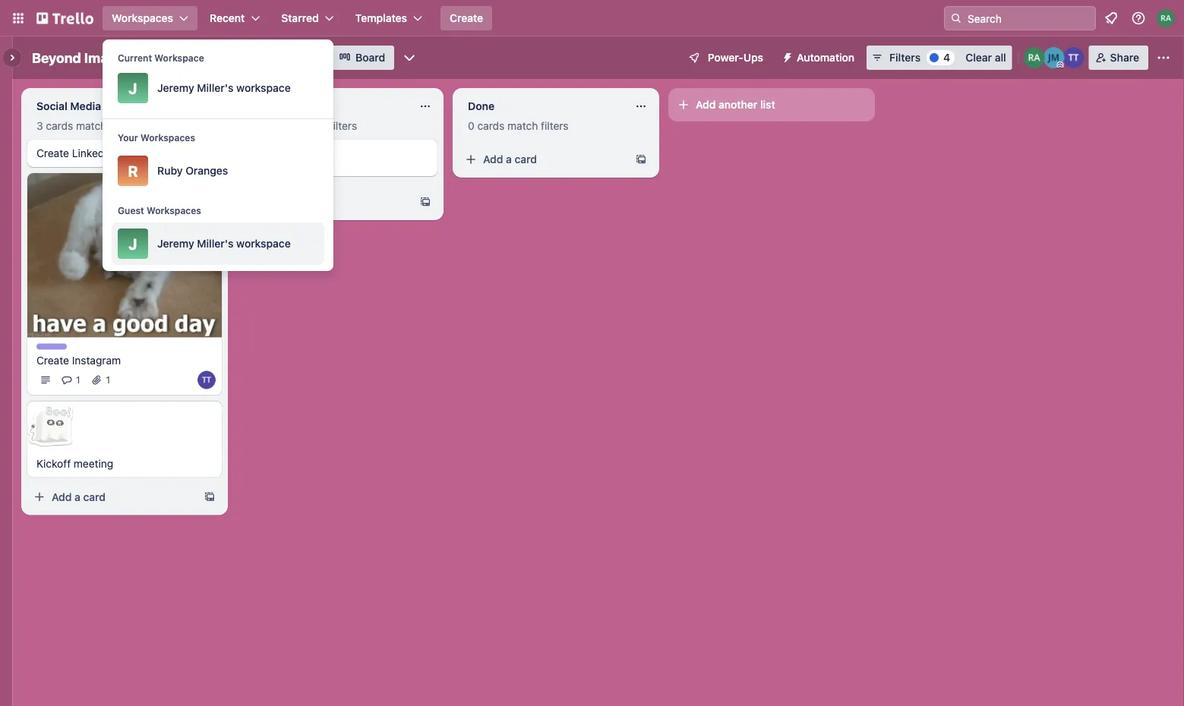 Task type: locate. For each thing, give the bounding box(es) containing it.
card down meeting
[[83, 491, 106, 503]]

guest
[[118, 205, 144, 216]]

1 j from the top
[[129, 79, 137, 97]]

1 horizontal spatial a
[[506, 153, 512, 166]]

jeremy miller's workspace down workspace visible button
[[157, 82, 291, 94]]

workspace right current at left top
[[155, 52, 204, 63]]

0 vertical spatial create from template… image
[[635, 154, 648, 166]]

add inside button
[[696, 98, 716, 111]]

2 vertical spatial card
[[83, 491, 106, 503]]

3
[[36, 120, 43, 132]]

add down 0 cards match filters
[[483, 153, 504, 166]]

0 vertical spatial miller's
[[197, 82, 234, 94]]

filters
[[890, 51, 921, 64]]

a
[[506, 153, 512, 166], [75, 491, 80, 503]]

0
[[468, 120, 475, 132]]

filters down done text box
[[541, 120, 569, 132]]

current workspace
[[118, 52, 204, 63]]

add a card for done
[[483, 153, 537, 166]]

0 horizontal spatial cards
[[46, 120, 73, 132]]

customize views image
[[402, 50, 417, 65]]

1 vertical spatial add
[[483, 153, 504, 166]]

add another list button
[[669, 88, 876, 122]]

2 vertical spatial workspaces
[[147, 205, 201, 216]]

1 vertical spatial workspaces
[[141, 132, 195, 143]]

1 horizontal spatial add a card
[[483, 153, 537, 166]]

done
[[468, 100, 495, 112]]

1 horizontal spatial add a card button
[[459, 147, 629, 172]]

Board name text field
[[24, 46, 169, 70]]

add a card button down 0 cards match filters
[[459, 147, 629, 172]]

1 filters from the left
[[109, 120, 137, 132]]

1 horizontal spatial 1
[[106, 375, 110, 386]]

add a card button for done
[[459, 147, 629, 172]]

back to home image
[[36, 6, 93, 30]]

automation
[[797, 51, 855, 64]]

0 vertical spatial add a card
[[483, 153, 537, 166]]

1 vertical spatial create from template… image
[[204, 491, 216, 503]]

1 vertical spatial a
[[75, 491, 80, 503]]

Search field
[[963, 7, 1096, 30]]

search image
[[951, 12, 963, 24]]

1 vertical spatial miller's
[[197, 238, 234, 250]]

filters
[[109, 120, 137, 132], [330, 120, 357, 132], [541, 120, 569, 132]]

0 vertical spatial j
[[129, 79, 137, 97]]

filters for 1
[[330, 120, 357, 132]]

0 horizontal spatial match
[[76, 120, 107, 132]]

filters inside social media 3 cards match filters
[[109, 120, 137, 132]]

create instagram link
[[36, 353, 213, 368]]

r
[[128, 162, 138, 180]]

0 vertical spatial a
[[506, 153, 512, 166]]

1 horizontal spatial terry turtle (terryturtle) image
[[1064, 47, 1085, 68]]

a down kickoff meeting
[[75, 491, 80, 503]]

ruby
[[157, 165, 183, 177]]

workspaces for guest
[[147, 205, 201, 216]]

your workspaces
[[118, 132, 195, 143]]

j
[[129, 79, 137, 97], [129, 235, 137, 253]]

kickoff
[[36, 458, 71, 470]]

0 vertical spatial jeremy miller's workspace
[[157, 82, 291, 94]]

1 horizontal spatial add
[[483, 153, 504, 166]]

create inside "button"
[[450, 12, 484, 24]]

add
[[696, 98, 716, 111], [483, 153, 504, 166], [52, 491, 72, 503]]

add a card
[[483, 153, 537, 166], [52, 491, 106, 503]]

0 vertical spatial create
[[450, 12, 484, 24]]

add a card down 0 cards match filters
[[483, 153, 537, 166]]

2 vertical spatial create
[[36, 354, 69, 367]]

board link
[[330, 46, 395, 70]]

oranges
[[186, 165, 228, 177]]

1 vertical spatial jeremy miller's workspace
[[157, 238, 291, 250]]

0 vertical spatial workspace
[[237, 82, 291, 94]]

jeremy down star or unstar board icon
[[157, 82, 194, 94]]

miller's down workspace visible button
[[197, 82, 234, 94]]

cards right 0 on the top
[[478, 120, 505, 132]]

0 horizontal spatial add a card button
[[27, 485, 198, 510]]

create for create linkedin
[[36, 147, 69, 160]]

workspace down recent dropdown button
[[227, 51, 283, 64]]

primary element
[[0, 0, 1185, 36]]

1 vertical spatial terry turtle (terryturtle) image
[[198, 371, 216, 389]]

current
[[118, 52, 152, 63]]

create for create
[[450, 12, 484, 24]]

recent button
[[201, 6, 269, 30]]

2 horizontal spatial add
[[696, 98, 716, 111]]

Social Media text field
[[27, 94, 195, 119]]

cards right 3
[[46, 120, 73, 132]]

1 down create instagram
[[76, 375, 80, 386]]

filters right the matches
[[330, 120, 357, 132]]

cards
[[46, 120, 73, 132], [478, 120, 505, 132]]

starred
[[281, 12, 319, 24]]

0 horizontal spatial create from template… image
[[204, 491, 216, 503]]

power-ups
[[708, 51, 764, 64]]

1 card matches filters
[[252, 120, 357, 132]]

0 vertical spatial add a card button
[[459, 147, 629, 172]]

add for social media
[[52, 491, 72, 503]]

jeremy miller's workspace
[[157, 82, 291, 94], [157, 238, 291, 250]]

1 cards from the left
[[46, 120, 73, 132]]

2 horizontal spatial card
[[515, 153, 537, 166]]

1 down the instagram
[[106, 375, 110, 386]]

1 vertical spatial create
[[36, 147, 69, 160]]

match
[[76, 120, 107, 132], [508, 120, 538, 132]]

0 notifications image
[[1103, 9, 1121, 27]]

create
[[450, 12, 484, 24], [36, 147, 69, 160], [36, 354, 69, 367]]

jeremy miller's workspace down guest workspaces in the top of the page
[[157, 238, 291, 250]]

social
[[36, 100, 67, 112]]

jeremy miller (jeremymiller198) image
[[1044, 47, 1065, 68]]

automation button
[[776, 46, 864, 70]]

add a card button down kickoff meeting link
[[27, 485, 198, 510]]

2 vertical spatial add
[[52, 491, 72, 503]]

0 vertical spatial jeremy
[[157, 82, 194, 94]]

match down media
[[76, 120, 107, 132]]

open information menu image
[[1132, 11, 1147, 26]]

miller's
[[197, 82, 234, 94], [197, 238, 234, 250]]

1 vertical spatial card
[[515, 153, 537, 166]]

1 horizontal spatial workspace
[[227, 51, 283, 64]]

card down 0 cards match filters
[[515, 153, 537, 166]]

3 filters from the left
[[541, 120, 569, 132]]

1 horizontal spatial filters
[[330, 120, 357, 132]]

workspace inside button
[[227, 51, 283, 64]]

miller's down guest workspaces in the top of the page
[[197, 238, 234, 250]]

match down done text box
[[508, 120, 538, 132]]

1 left the matches
[[252, 120, 257, 132]]

workspace
[[227, 51, 283, 64], [155, 52, 204, 63]]

star or unstar board image
[[178, 52, 190, 64]]

0 horizontal spatial add
[[52, 491, 72, 503]]

1 match from the left
[[76, 120, 107, 132]]

workspaces up ruby on the top of page
[[141, 132, 195, 143]]

add down kickoff
[[52, 491, 72, 503]]

0 horizontal spatial a
[[75, 491, 80, 503]]

1 horizontal spatial match
[[508, 120, 538, 132]]

sm image
[[776, 46, 797, 67]]

card left the matches
[[260, 120, 282, 132]]

list
[[761, 98, 776, 111]]

1
[[252, 120, 257, 132], [76, 375, 80, 386], [106, 375, 110, 386]]

terry turtle (terryturtle) image
[[1064, 47, 1085, 68], [198, 371, 216, 389]]

2 filters from the left
[[330, 120, 357, 132]]

1 horizontal spatial cards
[[478, 120, 505, 132]]

j down current at left top
[[129, 79, 137, 97]]

workspaces for your
[[141, 132, 195, 143]]

jeremy down guest workspaces in the top of the page
[[157, 238, 194, 250]]

j down the guest
[[129, 235, 137, 253]]

all
[[995, 51, 1007, 64]]

1 jeremy from the top
[[157, 82, 194, 94]]

a down 0 cards match filters
[[506, 153, 512, 166]]

kickoff meeting
[[36, 458, 113, 470]]

beyond imagination
[[32, 49, 161, 66]]

1 vertical spatial workspace
[[237, 238, 291, 250]]

jeremy
[[157, 82, 194, 94], [157, 238, 194, 250]]

workspaces
[[112, 12, 173, 24], [141, 132, 195, 143], [147, 205, 201, 216]]

0 horizontal spatial terry turtle (terryturtle) image
[[198, 371, 216, 389]]

1 horizontal spatial create from template… image
[[635, 154, 648, 166]]

1 vertical spatial add a card
[[52, 491, 106, 503]]

clear
[[966, 51, 993, 64]]

clear all button
[[960, 46, 1013, 70]]

card
[[260, 120, 282, 132], [515, 153, 537, 166], [83, 491, 106, 503]]

create linkedin link
[[36, 146, 213, 161]]

ruby anderson (rubyanderson7) image
[[1158, 9, 1176, 27]]

add a card button
[[459, 147, 629, 172], [27, 485, 198, 510]]

add a card down kickoff meeting
[[52, 491, 106, 503]]

0 vertical spatial terry turtle (terryturtle) image
[[1064, 47, 1085, 68]]

board
[[356, 51, 386, 64]]

0 horizontal spatial card
[[83, 491, 106, 503]]

None text field
[[243, 94, 410, 119]]

color: purple, title: none image
[[36, 344, 67, 350]]

media
[[70, 100, 101, 112]]

switch to… image
[[11, 11, 26, 26]]

add another list
[[696, 98, 776, 111]]

workspaces up current at left top
[[112, 12, 173, 24]]

1 horizontal spatial card
[[260, 120, 282, 132]]

2 j from the top
[[129, 235, 137, 253]]

workspaces down ruby on the top of page
[[147, 205, 201, 216]]

workspace
[[237, 82, 291, 94], [237, 238, 291, 250]]

1 vertical spatial add a card button
[[27, 485, 198, 510]]

add a card for social media
[[52, 491, 106, 503]]

filters for 0
[[541, 120, 569, 132]]

create from template… image
[[635, 154, 648, 166], [204, 491, 216, 503]]

0 horizontal spatial filters
[[109, 120, 137, 132]]

create inside 'link'
[[36, 147, 69, 160]]

add a card button for social media
[[27, 485, 198, 510]]

0 horizontal spatial add a card
[[52, 491, 106, 503]]

0 vertical spatial add
[[696, 98, 716, 111]]

2 horizontal spatial filters
[[541, 120, 569, 132]]

a for done
[[506, 153, 512, 166]]

add left another
[[696, 98, 716, 111]]

social media 3 cards match filters
[[36, 100, 137, 132]]

2 jeremy from the top
[[157, 238, 194, 250]]

1 vertical spatial jeremy
[[157, 238, 194, 250]]

0 vertical spatial card
[[260, 120, 282, 132]]

power-ups button
[[678, 46, 773, 70]]

pete ghost image
[[26, 402, 75, 450]]

starred button
[[272, 6, 343, 30]]

visible
[[286, 51, 318, 64]]

filters down the social media text box
[[109, 120, 137, 132]]

0 vertical spatial workspaces
[[112, 12, 173, 24]]

1 vertical spatial j
[[129, 235, 137, 253]]

a for social media
[[75, 491, 80, 503]]



Task type: vqa. For each thing, say whether or not it's contained in the screenshot.
Show menu image
yes



Task type: describe. For each thing, give the bounding box(es) containing it.
linkedin
[[72, 147, 113, 160]]

0 horizontal spatial workspace
[[155, 52, 204, 63]]

workspaces button
[[103, 6, 198, 30]]

2 cards from the left
[[478, 120, 505, 132]]

create from template… image
[[420, 196, 432, 208]]

2 horizontal spatial 1
[[252, 120, 257, 132]]

workspaces inside workspaces dropdown button
[[112, 12, 173, 24]]

workspace visible button
[[199, 46, 327, 70]]

templates
[[355, 12, 407, 24]]

1 workspace from the top
[[237, 82, 291, 94]]

workspace visible
[[227, 51, 318, 64]]

meeting
[[74, 458, 113, 470]]

4
[[944, 51, 951, 64]]

1 jeremy miller's workspace from the top
[[157, 82, 291, 94]]

power-
[[708, 51, 744, 64]]

Done text field
[[459, 94, 626, 119]]

create instagram
[[36, 354, 121, 367]]

recent
[[210, 12, 245, 24]]

create linkedin
[[36, 147, 113, 160]]

ruby anderson (rubyanderson7) image
[[1024, 47, 1046, 68]]

create button
[[441, 6, 493, 30]]

share button
[[1090, 46, 1149, 70]]

this member is an admin of this board. image
[[1058, 62, 1065, 68]]

2 match from the left
[[508, 120, 538, 132]]

matches
[[285, 120, 327, 132]]

match inside social media 3 cards match filters
[[76, 120, 107, 132]]

cards inside social media 3 cards match filters
[[46, 120, 73, 132]]

add for done
[[483, 153, 504, 166]]

2 workspace from the top
[[237, 238, 291, 250]]

2 jeremy miller's workspace from the top
[[157, 238, 291, 250]]

beyond
[[32, 49, 81, 66]]

clear all
[[966, 51, 1007, 64]]

create from template… image for social media
[[204, 491, 216, 503]]

templates button
[[346, 6, 432, 30]]

card for done
[[515, 153, 537, 166]]

ups
[[744, 51, 764, 64]]

show menu image
[[1157, 50, 1172, 65]]

0 cards match filters
[[468, 120, 569, 132]]

1 miller's from the top
[[197, 82, 234, 94]]

create for create instagram
[[36, 354, 69, 367]]

another
[[719, 98, 758, 111]]

your
[[118, 132, 138, 143]]

create from template… image for done
[[635, 154, 648, 166]]

share
[[1111, 51, 1140, 64]]

2 miller's from the top
[[197, 238, 234, 250]]

kickoff meeting link
[[36, 456, 213, 472]]

instagram
[[72, 354, 121, 367]]

imagination
[[84, 49, 161, 66]]

card for social media
[[83, 491, 106, 503]]

guest workspaces
[[118, 205, 201, 216]]

0 horizontal spatial 1
[[76, 375, 80, 386]]

ruby oranges
[[157, 165, 228, 177]]



